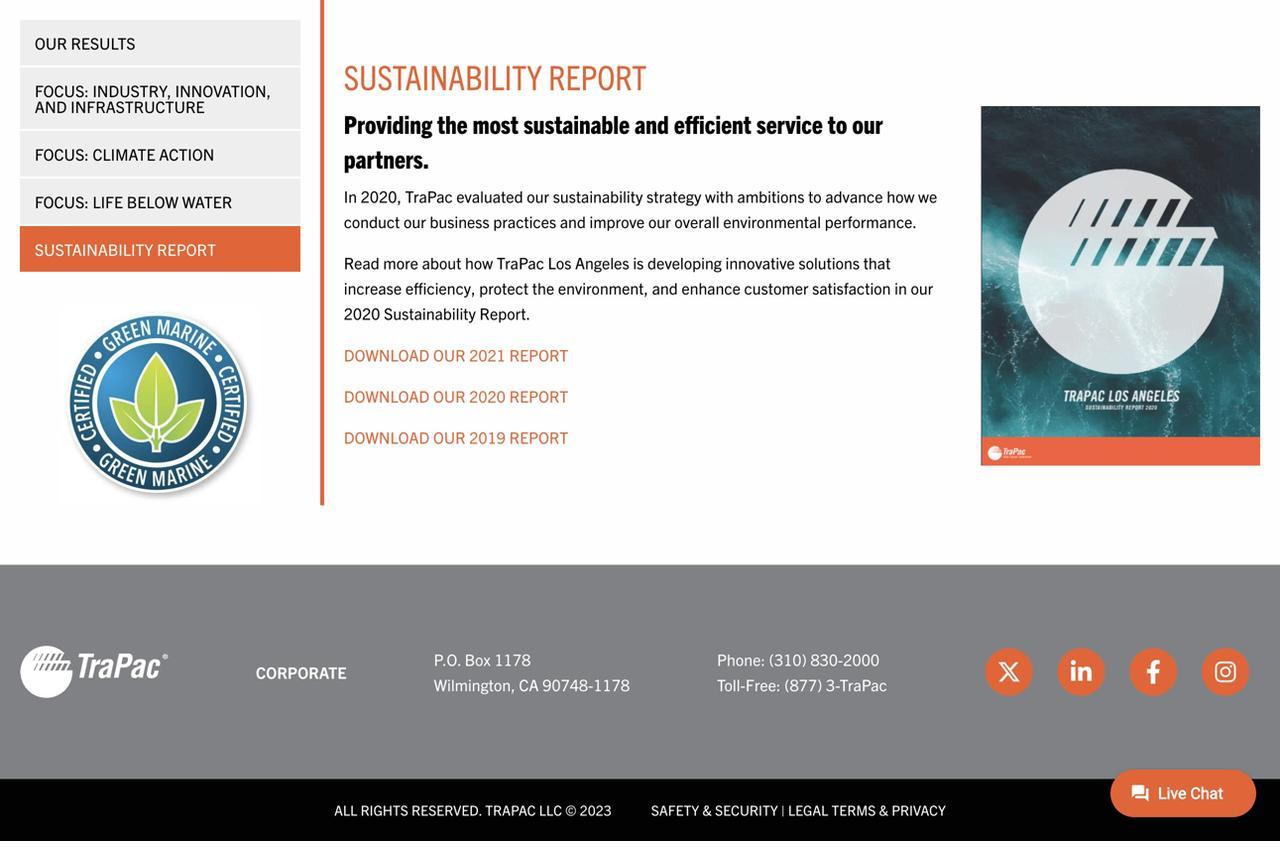 Task type: vqa. For each thing, say whether or not it's contained in the screenshot.
FOCUS: CLIMATE ACTION
yes



Task type: locate. For each thing, give the bounding box(es) containing it.
report inside sustainability report link
[[157, 239, 216, 259]]

1 & from the left
[[703, 801, 712, 819]]

focus: inside focus: life below water link
[[35, 191, 89, 211]]

1 horizontal spatial 2020
[[469, 386, 506, 406]]

0 vertical spatial the
[[437, 107, 468, 139]]

2 & from the left
[[879, 801, 889, 819]]

download for download our 2021 report
[[344, 345, 430, 364]]

sustainability report
[[344, 55, 647, 97], [35, 239, 216, 259]]

innovation,
[[175, 80, 271, 100]]

1 horizontal spatial the
[[532, 278, 555, 298]]

1 vertical spatial sustainability
[[35, 239, 153, 259]]

our down download our 2021 report link
[[433, 386, 466, 406]]

3-
[[826, 675, 840, 695]]

focus: for focus: industry, innovation, and infrastructure
[[35, 80, 89, 100]]

privacy
[[892, 801, 946, 819]]

and inside in 2020, trapac evaluated our sustainability strategy with ambitions to advance how we conduct our business practices and improve our overall environmental performance.
[[560, 211, 586, 231]]

1 horizontal spatial sustainability
[[344, 55, 542, 97]]

legal terms & privacy link
[[788, 801, 946, 819]]

2 vertical spatial focus:
[[35, 191, 89, 211]]

to left advance
[[809, 186, 822, 206]]

0 vertical spatial sustainability report
[[344, 55, 647, 97]]

1 vertical spatial download
[[344, 386, 430, 406]]

how left we
[[887, 186, 915, 206]]

our right in
[[911, 278, 934, 298]]

report down water
[[157, 239, 216, 259]]

830-
[[811, 649, 844, 669]]

download down download our 2021 report link
[[344, 386, 430, 406]]

& right terms
[[879, 801, 889, 819]]

1 vertical spatial the
[[532, 278, 555, 298]]

focus: life below water link
[[20, 179, 300, 224]]

the down "los"
[[532, 278, 555, 298]]

0 horizontal spatial &
[[703, 801, 712, 819]]

0 vertical spatial 2020
[[344, 303, 380, 323]]

2 vertical spatial and
[[652, 278, 678, 298]]

0 vertical spatial trapac
[[405, 186, 453, 206]]

focus: for focus: climate action
[[35, 144, 89, 164]]

1 horizontal spatial trapac
[[497, 252, 544, 272]]

trapac up business
[[405, 186, 453, 206]]

service
[[757, 107, 823, 139]]

report for download our 2020 report
[[510, 386, 569, 406]]

0 horizontal spatial sustainability report
[[35, 239, 216, 259]]

the left most
[[437, 107, 468, 139]]

1 horizontal spatial sustainability report
[[344, 55, 647, 97]]

0 horizontal spatial trapac
[[405, 186, 453, 206]]

box
[[465, 649, 491, 669]]

trapac
[[405, 186, 453, 206], [497, 252, 544, 272], [840, 675, 888, 695]]

1 vertical spatial trapac
[[497, 252, 544, 272]]

and down developing
[[652, 278, 678, 298]]

the
[[437, 107, 468, 139], [532, 278, 555, 298]]

2 horizontal spatial trapac
[[840, 675, 888, 695]]

conduct
[[344, 211, 400, 231]]

the inside the read more about how trapac los angeles is developing innovative solutions that increase efficiency, protect the environment, and enhance customer satisfaction in our 2020 sustainability report.
[[532, 278, 555, 298]]

0 horizontal spatial to
[[809, 186, 822, 206]]

our for download our 2020 report
[[433, 386, 466, 406]]

sustainability report up most
[[344, 55, 647, 97]]

footer
[[0, 565, 1281, 841]]

1 horizontal spatial &
[[879, 801, 889, 819]]

toll-
[[717, 675, 746, 695]]

1 horizontal spatial to
[[828, 107, 848, 139]]

how
[[887, 186, 915, 206], [465, 252, 493, 272]]

0 vertical spatial sustainability
[[344, 55, 542, 97]]

focus: left life
[[35, 191, 89, 211]]

report.
[[480, 303, 531, 323]]

footer containing p.o. box 1178
[[0, 565, 1281, 841]]

environment,
[[558, 278, 649, 298]]

0 horizontal spatial 1178
[[495, 649, 531, 669]]

0 vertical spatial download
[[344, 345, 430, 364]]

trapac up protect
[[497, 252, 544, 272]]

llc
[[539, 801, 562, 819]]

download for download our 2019 report
[[344, 427, 430, 447]]

1178
[[495, 649, 531, 669], [594, 675, 630, 695]]

2020 inside the read more about how trapac los angeles is developing innovative solutions that increase efficiency, protect the environment, and enhance customer satisfaction in our 2020 sustainability report.
[[344, 303, 380, 323]]

download
[[344, 345, 430, 364], [344, 386, 430, 406], [344, 427, 430, 447]]

2020
[[344, 303, 380, 323], [469, 386, 506, 406]]

download down download our 2020 report link
[[344, 427, 430, 447]]

(310)
[[769, 649, 807, 669]]

2 vertical spatial trapac
[[840, 675, 888, 695]]

0 vertical spatial to
[[828, 107, 848, 139]]

report right the 2019 at the left
[[510, 427, 569, 447]]

and down the sustainability
[[560, 211, 586, 231]]

2020 down 2021
[[469, 386, 506, 406]]

3 focus: from the top
[[35, 191, 89, 211]]

download our 2020 report
[[344, 386, 569, 406]]

2 vertical spatial download
[[344, 427, 430, 447]]

to
[[828, 107, 848, 139], [809, 186, 822, 206]]

and
[[635, 107, 669, 139], [560, 211, 586, 231], [652, 278, 678, 298]]

with
[[705, 186, 734, 206]]

1 focus: from the top
[[35, 80, 89, 100]]

1 download from the top
[[344, 345, 430, 364]]

1 vertical spatial focus:
[[35, 144, 89, 164]]

climate
[[93, 144, 155, 164]]

2 download from the top
[[344, 386, 430, 406]]

& right safety
[[703, 801, 712, 819]]

trapac inside in 2020, trapac evaluated our sustainability strategy with ambitions to advance how we conduct our business practices and improve our overall environmental performance.
[[405, 186, 453, 206]]

our for download our 2019 report
[[433, 427, 466, 447]]

sustainability report down focus: life below water
[[35, 239, 216, 259]]

our results link
[[20, 20, 300, 65]]

1 horizontal spatial how
[[887, 186, 915, 206]]

focus: down 'our results' at the left top of page
[[35, 80, 89, 100]]

practices
[[493, 211, 557, 231]]

0 vertical spatial 1178
[[495, 649, 531, 669]]

increase
[[344, 278, 402, 298]]

all
[[334, 801, 357, 819]]

p.o.
[[434, 649, 461, 669]]

and for strategy
[[560, 211, 586, 231]]

1 vertical spatial 1178
[[594, 675, 630, 695]]

1 vertical spatial and
[[560, 211, 586, 231]]

our
[[853, 107, 883, 139], [527, 186, 550, 206], [404, 211, 426, 231], [649, 211, 671, 231], [911, 278, 934, 298]]

and inside the read more about how trapac los angeles is developing innovative solutions that increase efficiency, protect the environment, and enhance customer satisfaction in our 2020 sustainability report.
[[652, 278, 678, 298]]

los
[[548, 252, 572, 272]]

0 horizontal spatial how
[[465, 252, 493, 272]]

to inside providing the most sustainable and efficient service to our partners.
[[828, 107, 848, 139]]

1178 right ca
[[594, 675, 630, 695]]

focus: inside 'link'
[[35, 144, 89, 164]]

2019
[[469, 427, 506, 447]]

to right service
[[828, 107, 848, 139]]

efficient
[[674, 107, 752, 139]]

wilmington,
[[434, 675, 516, 695]]

our up advance
[[853, 107, 883, 139]]

report right 2021
[[510, 345, 569, 364]]

in
[[344, 186, 357, 206]]

and left efficient
[[635, 107, 669, 139]]

1178 up ca
[[495, 649, 531, 669]]

how up protect
[[465, 252, 493, 272]]

our left results on the top of the page
[[35, 33, 67, 53]]

our left 2021
[[433, 345, 466, 364]]

report
[[549, 55, 647, 97], [157, 239, 216, 259], [510, 345, 569, 364], [510, 386, 569, 406], [510, 427, 569, 447]]

sustainability up most
[[344, 55, 542, 97]]

more
[[383, 252, 419, 272]]

download our 2019 report
[[344, 427, 569, 447]]

strategy
[[647, 186, 702, 206]]

0 vertical spatial and
[[635, 107, 669, 139]]

sustainability
[[384, 303, 476, 323]]

report down report.
[[510, 386, 569, 406]]

0 horizontal spatial the
[[437, 107, 468, 139]]

safety
[[652, 801, 700, 819]]

3 download from the top
[[344, 427, 430, 447]]

focus:
[[35, 80, 89, 100], [35, 144, 89, 164], [35, 191, 89, 211]]

1 vertical spatial to
[[809, 186, 822, 206]]

report for download our 2021 report
[[510, 345, 569, 364]]

focus: down "and"
[[35, 144, 89, 164]]

trapac down 2000
[[840, 675, 888, 695]]

read
[[344, 252, 380, 272]]

90748-
[[543, 675, 594, 695]]

0 vertical spatial focus:
[[35, 80, 89, 100]]

1 vertical spatial how
[[465, 252, 493, 272]]

2020 down increase
[[344, 303, 380, 323]]

download down sustainability at the top of the page
[[344, 345, 430, 364]]

0 horizontal spatial 2020
[[344, 303, 380, 323]]

how inside the read more about how trapac los angeles is developing innovative solutions that increase efficiency, protect the environment, and enhance customer satisfaction in our 2020 sustainability report.
[[465, 252, 493, 272]]

2 focus: from the top
[[35, 144, 89, 164]]

sustainability down life
[[35, 239, 153, 259]]

our left the 2019 at the left
[[433, 427, 466, 447]]

sustainability report link
[[20, 226, 300, 272]]

and inside providing the most sustainable and efficient service to our partners.
[[635, 107, 669, 139]]

0 horizontal spatial sustainability
[[35, 239, 153, 259]]

most
[[473, 107, 519, 139]]

0 vertical spatial how
[[887, 186, 915, 206]]

focus: inside focus: industry, innovation, and infrastructure
[[35, 80, 89, 100]]



Task type: describe. For each thing, give the bounding box(es) containing it.
terms
[[832, 801, 876, 819]]

about
[[422, 252, 462, 272]]

focus: life below water
[[35, 191, 232, 211]]

trapac inside the phone: (310) 830-2000 toll-free: (877) 3-trapac
[[840, 675, 888, 695]]

that
[[864, 252, 891, 272]]

download our 2020 report link
[[344, 386, 569, 406]]

p.o. box 1178 wilmington, ca 90748-1178
[[434, 649, 630, 695]]

focus: climate action link
[[20, 131, 300, 177]]

our inside providing the most sustainable and efficient service to our partners.
[[853, 107, 883, 139]]

our results
[[35, 33, 135, 53]]

sustainable
[[524, 107, 630, 139]]

read more about how trapac los angeles is developing innovative solutions that increase efficiency, protect the environment, and enhance customer satisfaction in our 2020 sustainability report.
[[344, 252, 934, 323]]

performance.
[[825, 211, 917, 231]]

safety & security link
[[652, 801, 778, 819]]

reserved.
[[412, 801, 482, 819]]

evaluated
[[457, 186, 523, 206]]

2000
[[844, 649, 880, 669]]

focus: industry, innovation, and infrastructure link
[[20, 67, 300, 129]]

(877)
[[785, 675, 823, 695]]

report up sustainable
[[549, 55, 647, 97]]

corporate
[[256, 662, 347, 682]]

water
[[182, 191, 232, 211]]

1 vertical spatial 2020
[[469, 386, 506, 406]]

our for download our 2021 report
[[433, 345, 466, 364]]

business
[[430, 211, 490, 231]]

action
[[159, 144, 214, 164]]

|
[[782, 801, 785, 819]]

rights
[[361, 801, 408, 819]]

life
[[93, 191, 123, 211]]

improve
[[590, 211, 645, 231]]

free:
[[746, 675, 781, 695]]

all rights reserved. trapac llc © 2023
[[334, 801, 612, 819]]

1 vertical spatial sustainability report
[[35, 239, 216, 259]]

and
[[35, 96, 67, 116]]

innovative
[[726, 252, 795, 272]]

in 2020, trapac evaluated our sustainability strategy with ambitions to advance how we conduct our business practices and improve our overall environmental performance.
[[344, 186, 938, 231]]

focus: climate action
[[35, 144, 214, 164]]

download our 2021 report
[[344, 345, 569, 364]]

efficiency,
[[406, 278, 476, 298]]

trapac inside the read more about how trapac los angeles is developing innovative solutions that increase efficiency, protect the environment, and enhance customer satisfaction in our 2020 sustainability report.
[[497, 252, 544, 272]]

partners.
[[344, 142, 429, 173]]

customer
[[745, 278, 809, 298]]

overall
[[675, 211, 720, 231]]

©
[[566, 801, 577, 819]]

our inside the read more about how trapac los angeles is developing innovative solutions that increase efficiency, protect the environment, and enhance customer satisfaction in our 2020 sustainability report.
[[911, 278, 934, 298]]

2021
[[469, 345, 506, 364]]

focus: for focus: life below water
[[35, 191, 89, 211]]

legal
[[788, 801, 829, 819]]

2023
[[580, 801, 612, 819]]

environmental
[[724, 211, 822, 231]]

ca
[[519, 675, 539, 695]]

enhance
[[682, 278, 741, 298]]

satisfaction
[[813, 278, 891, 298]]

providing the most sustainable and efficient service to our partners.
[[344, 107, 883, 173]]

corporate image
[[20, 644, 169, 700]]

below
[[127, 191, 179, 211]]

providing
[[344, 107, 432, 139]]

the inside providing the most sustainable and efficient service to our partners.
[[437, 107, 468, 139]]

our right conduct on the left of the page
[[404, 211, 426, 231]]

sustainability inside sustainability report link
[[35, 239, 153, 259]]

download for download our 2020 report
[[344, 386, 430, 406]]

we
[[919, 186, 938, 206]]

download our 2021 report link
[[344, 345, 569, 364]]

how inside in 2020, trapac evaluated our sustainability strategy with ambitions to advance how we conduct our business practices and improve our overall environmental performance.
[[887, 186, 915, 206]]

industry,
[[93, 80, 172, 100]]

our down the strategy
[[649, 211, 671, 231]]

infrastructure
[[71, 96, 205, 116]]

advance
[[826, 186, 883, 206]]

our up practices
[[527, 186, 550, 206]]

solutions
[[799, 252, 860, 272]]

and for angeles
[[652, 278, 678, 298]]

sustainability
[[553, 186, 643, 206]]

1 horizontal spatial 1178
[[594, 675, 630, 695]]

to inside in 2020, trapac evaluated our sustainability strategy with ambitions to advance how we conduct our business practices and improve our overall environmental performance.
[[809, 186, 822, 206]]

developing
[[648, 252, 722, 272]]

security
[[715, 801, 778, 819]]

trapac
[[485, 801, 536, 819]]

2020,
[[361, 186, 402, 206]]

in
[[895, 278, 907, 298]]

download our 2019 report link
[[344, 427, 569, 447]]

protect
[[479, 278, 529, 298]]

phone:
[[717, 649, 766, 669]]

report for download our 2019 report
[[510, 427, 569, 447]]

ambitions
[[738, 186, 805, 206]]

safety & security | legal terms & privacy
[[652, 801, 946, 819]]

results
[[71, 33, 135, 53]]

phone: (310) 830-2000 toll-free: (877) 3-trapac
[[717, 649, 888, 695]]

angeles
[[575, 252, 630, 272]]



